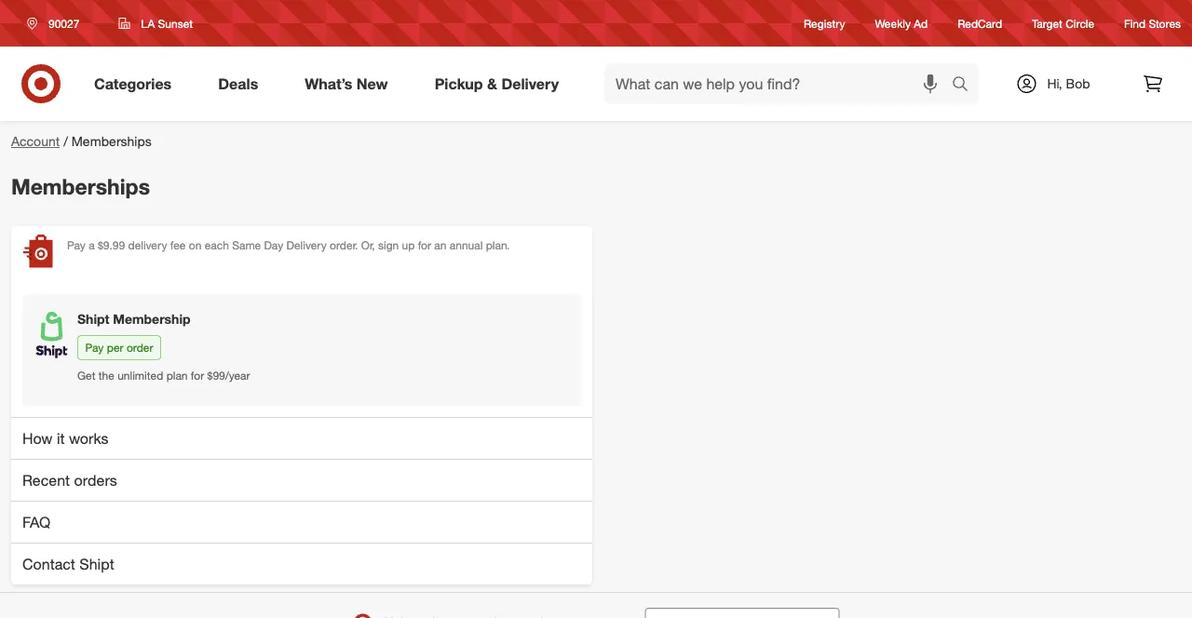 Task type: vqa. For each thing, say whether or not it's contained in the screenshot.
shop to the left
no



Task type: describe. For each thing, give the bounding box(es) containing it.
$99/year
[[207, 369, 250, 383]]

/
[[63, 133, 68, 149]]

how it works
[[22, 429, 108, 447]]

what's new
[[305, 75, 388, 93]]

pay a $9.99 delivery fee on each same day delivery order. or, sign up for an annual plan.
[[67, 238, 510, 252]]

account link
[[11, 133, 60, 149]]

la
[[141, 16, 155, 30]]

target circle
[[1032, 16, 1094, 30]]

per
[[107, 341, 123, 355]]

how it works button
[[11, 417, 592, 459]]

membership
[[113, 311, 191, 327]]

redcard link
[[958, 15, 1002, 31]]

plan.
[[486, 238, 510, 252]]

fee
[[170, 238, 186, 252]]

pickup & delivery link
[[419, 63, 582, 104]]

categories
[[94, 75, 172, 93]]

circle
[[1066, 16, 1094, 30]]

target circle link
[[1032, 15, 1094, 31]]

the
[[99, 369, 114, 383]]

shipt membership
[[77, 311, 191, 327]]

90027
[[48, 16, 80, 30]]

pay for pay a $9.99 delivery fee on each same day delivery order. or, sign up for an annual plan.
[[67, 238, 86, 252]]

contact
[[22, 555, 75, 573]]

weekly
[[875, 16, 911, 30]]

contact shipt link
[[11, 543, 592, 585]]

on
[[189, 238, 201, 252]]

unlimited
[[118, 369, 163, 383]]

recent orders
[[22, 471, 117, 489]]

contact shipt
[[22, 555, 114, 573]]

redcard
[[958, 16, 1002, 30]]

0 vertical spatial memberships
[[72, 133, 152, 149]]

find stores
[[1124, 16, 1181, 30]]

pay for pay per order
[[85, 341, 104, 355]]

plan
[[166, 369, 188, 383]]

search
[[943, 76, 988, 95]]

an
[[434, 238, 447, 252]]

sign
[[378, 238, 399, 252]]

registry
[[804, 16, 845, 30]]

weekly ad
[[875, 16, 928, 30]]

find
[[1124, 16, 1146, 30]]

it
[[57, 429, 65, 447]]



Task type: locate. For each thing, give the bounding box(es) containing it.
recent orders link
[[11, 459, 592, 501]]

new
[[357, 75, 388, 93]]

sunset
[[158, 16, 193, 30]]

same
[[232, 238, 261, 252]]

1 vertical spatial shipt
[[79, 555, 114, 573]]

ad
[[914, 16, 928, 30]]

shipt up per
[[77, 311, 109, 327]]

for right plan
[[191, 369, 204, 383]]

deals
[[218, 75, 258, 93]]

0 vertical spatial pay
[[67, 238, 86, 252]]

pay left per
[[85, 341, 104, 355]]

account
[[11, 133, 60, 149]]

weekly ad link
[[875, 15, 928, 31]]

for left an
[[418, 238, 431, 252]]

search button
[[943, 63, 988, 108]]

get
[[77, 369, 95, 383]]

what's
[[305, 75, 352, 93]]

deals link
[[202, 63, 281, 104]]

1 vertical spatial memberships
[[11, 173, 150, 199]]

stores
[[1149, 16, 1181, 30]]

registry link
[[804, 15, 845, 31]]

What can we help you find? suggestions appear below search field
[[604, 63, 956, 104]]

la sunset
[[141, 16, 193, 30]]

1 vertical spatial pay
[[85, 341, 104, 355]]

pay per order
[[85, 341, 153, 355]]

orders
[[74, 471, 117, 489]]

annual
[[450, 238, 483, 252]]

0 vertical spatial for
[[418, 238, 431, 252]]

a
[[89, 238, 95, 252]]

hi, bob
[[1047, 75, 1090, 92]]

delivery right day
[[286, 238, 327, 252]]

shipt right contact
[[79, 555, 114, 573]]

1 vertical spatial for
[[191, 369, 204, 383]]

0 vertical spatial shipt
[[77, 311, 109, 327]]

each
[[205, 238, 229, 252]]

shipt
[[77, 311, 109, 327], [79, 555, 114, 573]]

faq link
[[11, 501, 592, 543]]

1 horizontal spatial for
[[418, 238, 431, 252]]

0 horizontal spatial for
[[191, 369, 204, 383]]

recent
[[22, 471, 70, 489]]

order.
[[330, 238, 358, 252]]

pickup & delivery
[[435, 75, 559, 93]]

delivery right &
[[501, 75, 559, 93]]

1 vertical spatial delivery
[[286, 238, 327, 252]]

1 horizontal spatial delivery
[[501, 75, 559, 93]]

target
[[1032, 16, 1063, 30]]

memberships down account / memberships
[[11, 173, 150, 199]]

0 vertical spatial delivery
[[501, 75, 559, 93]]

get the unlimited plan for $99/year
[[77, 369, 250, 383]]

la sunset button
[[107, 7, 205, 40]]

categories link
[[78, 63, 195, 104]]

find stores link
[[1124, 15, 1181, 31]]

or,
[[361, 238, 375, 252]]

for
[[418, 238, 431, 252], [191, 369, 204, 383]]

hi,
[[1047, 75, 1062, 92]]

$9.99
[[98, 238, 125, 252]]

0 horizontal spatial delivery
[[286, 238, 327, 252]]

pay left a on the top left of page
[[67, 238, 86, 252]]

what's new link
[[289, 63, 411, 104]]

account / memberships
[[11, 133, 152, 149]]

day
[[264, 238, 283, 252]]

90027 button
[[15, 7, 99, 40]]

how
[[22, 429, 53, 447]]

&
[[487, 75, 497, 93]]

up
[[402, 238, 415, 252]]

delivery
[[128, 238, 167, 252]]

bob
[[1066, 75, 1090, 92]]

works
[[69, 429, 108, 447]]

memberships right /
[[72, 133, 152, 149]]

memberships
[[72, 133, 152, 149], [11, 173, 150, 199]]

order
[[127, 341, 153, 355]]

faq
[[22, 513, 50, 531]]

pay
[[67, 238, 86, 252], [85, 341, 104, 355]]

pickup
[[435, 75, 483, 93]]

delivery
[[501, 75, 559, 93], [286, 238, 327, 252]]



